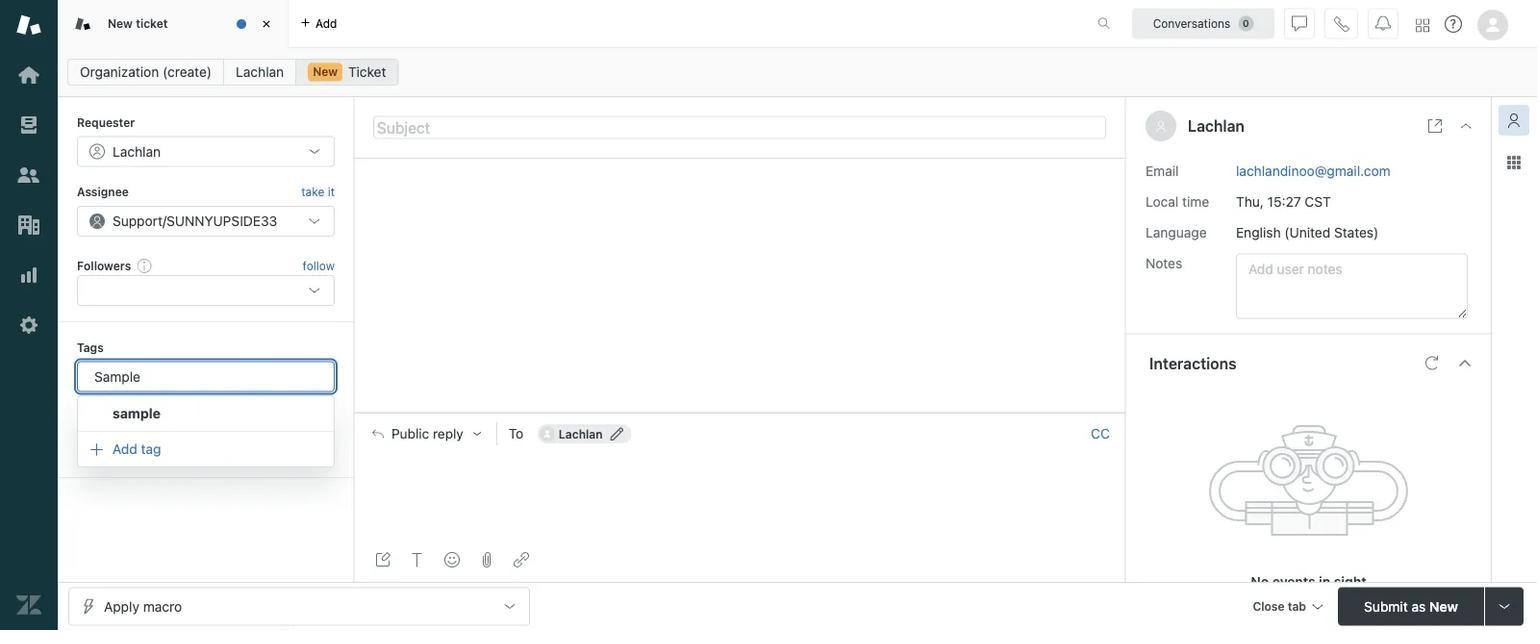 Task type: locate. For each thing, give the bounding box(es) containing it.
apply macro
[[104, 599, 182, 614]]

no
[[1251, 574, 1270, 589]]

lachlan right user icon
[[1188, 117, 1245, 135]]

type
[[77, 411, 105, 424]]

follow button
[[303, 257, 335, 274]]

button displays agent's chat status as invisible. image
[[1292, 16, 1308, 31]]

it
[[328, 185, 335, 199]]

lachlan
[[236, 64, 284, 80], [1188, 117, 1245, 135], [113, 143, 161, 159], [559, 427, 603, 441]]

0 vertical spatial new
[[108, 17, 133, 30]]

/
[[163, 213, 167, 229]]

lachlandinoo@gmail.com
[[1237, 163, 1391, 179]]

format text image
[[410, 552, 425, 568]]

draft mode image
[[375, 552, 391, 568]]

sight
[[1335, 574, 1367, 589]]

conversations button
[[1133, 8, 1275, 39]]

-
[[89, 438, 96, 454]]

lachlan link
[[223, 59, 297, 86]]

close
[[1253, 600, 1285, 613]]

tags list box
[[77, 396, 335, 468]]

tab
[[1288, 600, 1307, 613]]

add tag option
[[78, 436, 334, 463]]

organization
[[80, 64, 159, 80]]

public
[[392, 426, 429, 442]]

cc
[[1091, 426, 1110, 442]]

customer context image
[[1507, 113, 1522, 128]]

new
[[108, 17, 133, 30], [313, 65, 338, 78], [1430, 599, 1459, 614]]

new for new ticket
[[108, 17, 133, 30]]

apply
[[104, 599, 139, 614]]

lachlan inside requester element
[[113, 143, 161, 159]]

to
[[509, 426, 524, 442]]

new inside new ticket tab
[[108, 17, 133, 30]]

add tag
[[113, 441, 161, 457]]

- button
[[77, 431, 196, 462]]

reply
[[433, 426, 464, 442]]

customers image
[[16, 163, 41, 188]]

user image
[[1156, 120, 1167, 132]]

email
[[1146, 163, 1179, 179]]

close image
[[257, 14, 276, 34]]

insert emojis image
[[445, 552, 460, 568]]

secondary element
[[58, 53, 1538, 91]]

zendesk products image
[[1417, 19, 1430, 32]]

reporting image
[[16, 263, 41, 288]]

language
[[1146, 224, 1207, 240]]

ticket
[[136, 17, 168, 30]]

followers element
[[77, 275, 335, 306]]

1 horizontal spatial new
[[313, 65, 338, 78]]

time
[[1183, 193, 1210, 209]]

edit user image
[[611, 427, 624, 441]]

Add user notes text field
[[1237, 254, 1468, 319]]

close image
[[1459, 118, 1474, 134]]

submit
[[1365, 599, 1409, 614]]

assignee element
[[77, 206, 335, 237]]

2 vertical spatial new
[[1430, 599, 1459, 614]]

english
[[1237, 224, 1281, 240]]

new inside secondary "element"
[[313, 65, 338, 78]]

1 vertical spatial new
[[313, 65, 338, 78]]

new for new
[[313, 65, 338, 78]]

organization (create) button
[[67, 59, 224, 86]]

get started image
[[16, 63, 41, 88]]

add
[[113, 441, 137, 457]]

organizations image
[[16, 213, 41, 238]]

Subject field
[[373, 116, 1107, 139]]

lachlan down close image
[[236, 64, 284, 80]]

assignee
[[77, 185, 129, 199]]

2 horizontal spatial new
[[1430, 599, 1459, 614]]

sample
[[113, 406, 161, 422]]

zendesk image
[[16, 593, 41, 618]]

lachlan inside secondary "element"
[[236, 64, 284, 80]]

lachlan down requester
[[113, 143, 161, 159]]

tags
[[77, 341, 104, 354]]

thu,
[[1237, 193, 1264, 209]]

take it
[[301, 185, 335, 199]]

sunnyupside33
[[167, 213, 277, 229]]

interactions
[[1150, 354, 1237, 372]]

macro
[[143, 599, 182, 614]]

views image
[[16, 113, 41, 138]]

notifications image
[[1376, 16, 1391, 31]]

0 horizontal spatial new
[[108, 17, 133, 30]]

follow
[[303, 259, 335, 272]]



Task type: describe. For each thing, give the bounding box(es) containing it.
(united
[[1285, 224, 1331, 240]]

tabs tab list
[[58, 0, 1078, 48]]

ticket
[[348, 64, 386, 80]]

cst
[[1305, 193, 1332, 209]]

requester
[[77, 115, 135, 129]]

tag
[[141, 441, 161, 457]]

take it button
[[301, 182, 335, 202]]

submit as new
[[1365, 599, 1459, 614]]

no events in sight
[[1251, 574, 1367, 589]]

get help image
[[1445, 15, 1463, 33]]

displays possible ticket submission types image
[[1497, 599, 1513, 614]]

conversations
[[1153, 17, 1231, 30]]

add attachment image
[[479, 552, 495, 568]]

15:27
[[1268, 193, 1302, 209]]

organization (create)
[[80, 64, 212, 80]]

lachlandinoo@gmail.com image
[[540, 426, 555, 442]]

Tags field
[[91, 367, 317, 386]]

admin image
[[16, 313, 41, 338]]

close tab button
[[1245, 587, 1331, 629]]

take
[[301, 185, 325, 199]]

(create)
[[163, 64, 212, 80]]

followers
[[77, 259, 131, 272]]

apps image
[[1507, 155, 1522, 170]]

cc button
[[1091, 425, 1110, 443]]

public reply button
[[355, 414, 496, 454]]

main element
[[0, 0, 58, 630]]

minimize composer image
[[732, 405, 748, 421]]

support
[[113, 213, 163, 229]]

notes
[[1146, 255, 1183, 271]]

info on adding followers image
[[137, 258, 152, 273]]

requester element
[[77, 136, 335, 167]]

new ticket
[[108, 17, 168, 30]]

local
[[1146, 193, 1179, 209]]

events
[[1273, 574, 1316, 589]]

add button
[[289, 0, 349, 47]]

add
[[316, 17, 337, 30]]

thu, 15:27 cst
[[1237, 193, 1332, 209]]

new ticket tab
[[58, 0, 289, 48]]

zendesk support image
[[16, 13, 41, 38]]

public reply
[[392, 426, 464, 442]]

user image
[[1158, 121, 1165, 131]]

view more details image
[[1428, 118, 1443, 134]]

add link (cmd k) image
[[514, 552, 529, 568]]

close tab
[[1253, 600, 1307, 613]]

as
[[1412, 599, 1426, 614]]

states)
[[1335, 224, 1379, 240]]

english (united states)
[[1237, 224, 1379, 240]]

in
[[1319, 574, 1331, 589]]

local time
[[1146, 193, 1210, 209]]

lachlan right lachlandinoo@gmail.com icon at bottom left
[[559, 427, 603, 441]]

support / sunnyupside33
[[113, 213, 277, 229]]



Task type: vqa. For each thing, say whether or not it's contained in the screenshot.
See
no



